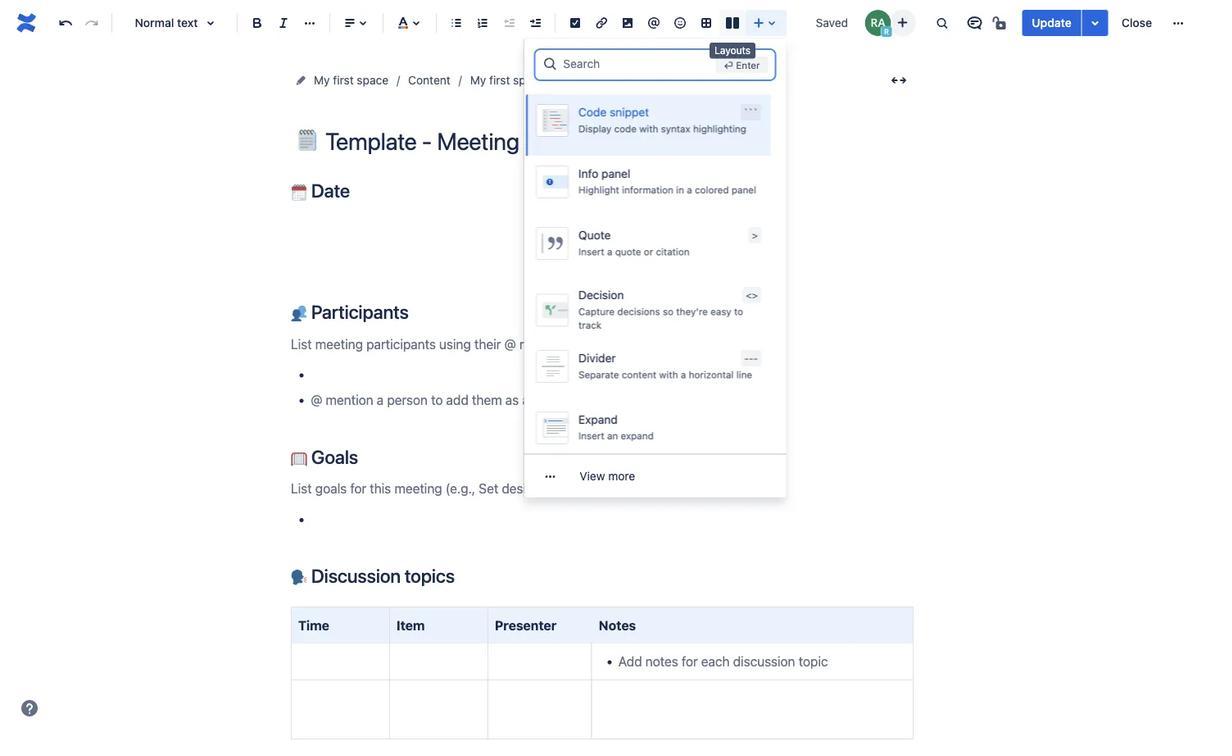 Task type: vqa. For each thing, say whether or not it's contained in the screenshot.
saved
yes



Task type: locate. For each thing, give the bounding box(es) containing it.
decision
[[578, 288, 624, 302]]

0 horizontal spatial first
[[333, 73, 354, 87]]

normal text
[[135, 16, 198, 30]]

my right move this page image
[[314, 73, 330, 87]]

0 horizontal spatial a
[[607, 246, 612, 257]]

expand
[[578, 413, 617, 426]]

-
[[616, 73, 622, 87], [744, 352, 749, 364], [749, 352, 753, 364], [753, 352, 758, 364]]

panel up highlight
[[601, 167, 630, 180]]

separate content with a horizontal line
[[578, 369, 752, 380]]

make page full-width image
[[889, 71, 909, 90]]

align left image
[[340, 13, 360, 33]]

outdent ⇧tab image
[[499, 13, 519, 33]]

1 horizontal spatial first
[[489, 73, 510, 87]]

to
[[734, 306, 743, 317]]

horizontal
[[689, 369, 733, 380]]

panel right colored at right
[[731, 184, 756, 196]]

decisions
[[617, 306, 660, 317]]

with right code
[[639, 123, 658, 134]]

0 vertical spatial a
[[687, 184, 692, 196]]

my up header in the left of the page
[[470, 73, 486, 87]]

insert down quote
[[578, 246, 604, 257]]

enter
[[736, 59, 760, 71]]

1 horizontal spatial with
[[659, 369, 678, 380]]

image
[[498, 102, 531, 116]]

indent tab image
[[525, 13, 545, 33]]

:busts_in_silhouette: image
[[291, 305, 307, 322]]

item
[[397, 617, 425, 633]]

an
[[607, 430, 618, 442]]

:busts_in_silhouette: image
[[291, 305, 307, 322]]

view
[[580, 469, 605, 483]]

:goal: image
[[291, 450, 307, 467], [291, 450, 307, 467]]

syntax
[[661, 123, 690, 134]]

so
[[663, 306, 673, 317]]

insert down the expand
[[578, 430, 604, 442]]

a right the in
[[687, 184, 692, 196]]

template
[[565, 73, 613, 87]]

in
[[676, 184, 684, 196]]

with
[[639, 123, 658, 134], [659, 369, 678, 380]]

my first space link right move this page image
[[314, 71, 389, 90]]

template - meeting notes
[[565, 73, 700, 87]]

content link
[[408, 71, 451, 90]]

0 horizontal spatial my first space
[[314, 73, 389, 87]]

a inside info panel highlight information in a colored panel
[[687, 184, 692, 196]]

insert a quote or citation
[[578, 246, 689, 257]]

header
[[457, 102, 495, 116]]

1 horizontal spatial panel
[[731, 184, 756, 196]]

1 horizontal spatial my
[[470, 73, 486, 87]]

0 horizontal spatial space
[[357, 73, 389, 87]]

goals
[[307, 445, 358, 467]]

1 first from the left
[[333, 73, 354, 87]]

separate
[[578, 369, 619, 380]]

2 horizontal spatial a
[[687, 184, 692, 196]]

1 insert from the top
[[578, 246, 604, 257]]

more image
[[1169, 13, 1189, 33]]

my first space up the image
[[470, 73, 545, 87]]

information
[[622, 184, 673, 196]]

my first space link up the image
[[470, 71, 545, 90]]

a left horizontal
[[681, 369, 686, 380]]

update
[[1032, 16, 1072, 30]]

participants
[[307, 300, 409, 323]]

meeting
[[625, 73, 668, 87]]

with for divider
[[659, 369, 678, 380]]

capture decisions so they're easy to track
[[578, 306, 743, 331]]

saved
[[816, 16, 849, 30]]

2 vertical spatial a
[[681, 369, 686, 380]]

1 horizontal spatial my first space
[[470, 73, 545, 87]]

link image
[[592, 13, 612, 33]]

update button
[[1023, 10, 1082, 36]]

1 horizontal spatial space
[[513, 73, 545, 87]]

close button
[[1112, 10, 1162, 36]]

emoji image
[[671, 13, 690, 33]]

first right move this page image
[[333, 73, 354, 87]]

find and replace image
[[932, 13, 952, 33]]

first up the image
[[489, 73, 510, 87]]

more formatting image
[[300, 13, 320, 33]]

topics
[[405, 565, 455, 587]]

first
[[333, 73, 354, 87], [489, 73, 510, 87]]

0 horizontal spatial with
[[639, 123, 658, 134]]

confluence image
[[13, 10, 39, 36], [13, 10, 39, 36]]

1 vertical spatial insert
[[578, 430, 604, 442]]

bold ⌘b image
[[248, 13, 267, 33]]

undo ⌘z image
[[56, 13, 75, 33]]

:calendar_spiral: image
[[291, 184, 307, 201], [291, 184, 307, 201]]

my first space right move this page image
[[314, 73, 389, 87]]

a left quote
[[607, 246, 612, 257]]

display code with syntax highlighting
[[578, 123, 746, 134]]

my first space
[[314, 73, 389, 87], [470, 73, 545, 87]]

normal
[[135, 16, 174, 30]]

:speaking_head: image
[[291, 570, 307, 586]]

1 my from the left
[[314, 73, 330, 87]]

colored
[[695, 184, 729, 196]]

space for 2nd my first space link from the left
[[513, 73, 545, 87]]

my first space link
[[314, 71, 389, 90], [470, 71, 545, 90]]

panel
[[601, 167, 630, 180], [731, 184, 756, 196]]

0 horizontal spatial my first space link
[[314, 71, 389, 90]]

1 my first space link from the left
[[314, 71, 389, 90]]

0 vertical spatial insert
[[578, 246, 604, 257]]

2 my first space link from the left
[[470, 71, 545, 90]]

2 space from the left
[[513, 73, 545, 87]]

content
[[622, 369, 656, 380]]

0 horizontal spatial my
[[314, 73, 330, 87]]

:notepad_spiral: image
[[297, 130, 318, 151]]

1 space from the left
[[357, 73, 389, 87]]

layouts tooltip
[[710, 43, 756, 59]]

action item image
[[566, 13, 585, 33]]

insert
[[578, 246, 604, 257], [578, 430, 604, 442]]

add header image button
[[406, 99, 540, 119]]

1 vertical spatial with
[[659, 369, 678, 380]]

2 first from the left
[[489, 73, 510, 87]]

with right content
[[659, 369, 678, 380]]

my
[[314, 73, 330, 87], [470, 73, 486, 87]]

space down advanced search image
[[513, 73, 545, 87]]

a
[[687, 184, 692, 196], [607, 246, 612, 257], [681, 369, 686, 380]]

2 insert from the top
[[578, 430, 604, 442]]

more
[[608, 469, 636, 483]]

citation
[[656, 246, 689, 257]]

1 vertical spatial a
[[607, 246, 612, 257]]

---
[[744, 352, 758, 364]]

1 horizontal spatial my first space link
[[470, 71, 545, 90]]

line
[[736, 369, 752, 380]]

0 vertical spatial panel
[[601, 167, 630, 180]]

0 vertical spatial with
[[639, 123, 658, 134]]

space left content
[[357, 73, 389, 87]]

text
[[177, 16, 198, 30]]

space
[[357, 73, 389, 87], [513, 73, 545, 87]]

mention image
[[644, 13, 664, 33]]

layouts
[[715, 45, 751, 56]]

italic ⌘i image
[[274, 13, 293, 33]]

track
[[578, 319, 601, 331]]

>
[[752, 229, 758, 241]]

discussion
[[311, 565, 401, 587]]

0 horizontal spatial panel
[[601, 167, 630, 180]]



Task type: describe. For each thing, give the bounding box(es) containing it.
expand insert an expand
[[578, 413, 653, 442]]

⏎
[[724, 59, 734, 71]]

space for 1st my first space link
[[357, 73, 389, 87]]

insert inside expand insert an expand
[[578, 430, 604, 442]]

quote
[[578, 228, 611, 242]]

divider
[[578, 351, 616, 365]]

⏎ enter
[[724, 59, 760, 71]]

numbered list ⌘⇧7 image
[[473, 13, 493, 33]]

code snippet
[[578, 105, 649, 119]]

easy
[[710, 306, 731, 317]]

```
[[743, 106, 758, 118]]

<>
[[746, 289, 758, 301]]

2 my first space from the left
[[470, 73, 545, 87]]

1 my first space from the left
[[314, 73, 389, 87]]

add
[[432, 102, 454, 116]]

advanced search image
[[542, 56, 559, 72]]

invite to edit image
[[893, 13, 913, 32]]

ruby anderson image
[[865, 10, 891, 36]]

bullet list ⌘⇧8 image
[[447, 13, 466, 33]]

capture
[[578, 306, 614, 317]]

redo ⌘⇧z image
[[82, 13, 102, 33]]

first for 2nd my first space link from the left
[[489, 73, 510, 87]]

display
[[578, 123, 611, 134]]

view more button
[[524, 460, 786, 493]]

highlighting
[[693, 123, 746, 134]]

or
[[644, 246, 653, 257]]

table image
[[697, 13, 716, 33]]

move this page image
[[294, 74, 307, 87]]

code
[[578, 105, 606, 119]]

search field
[[563, 49, 709, 78]]

code
[[614, 123, 636, 134]]

info
[[578, 167, 598, 180]]

1 horizontal spatial a
[[681, 369, 686, 380]]

notes
[[671, 73, 700, 87]]

layouts image
[[723, 13, 743, 33]]

add header image
[[432, 102, 531, 116]]

Give this page a title text field
[[325, 128, 914, 155]]

view more
[[580, 469, 636, 483]]

Main content area, start typing to enter text. text field
[[281, 180, 924, 741]]

adjust update settings image
[[1086, 13, 1106, 33]]

comment icon image
[[965, 13, 985, 33]]

no restrictions image
[[991, 13, 1011, 33]]

info panel highlight information in a colored panel
[[578, 167, 756, 196]]

add image, video, or file image
[[618, 13, 638, 33]]

:notepad_spiral: image
[[297, 130, 318, 151]]

snippet
[[609, 105, 649, 119]]

date
[[307, 180, 350, 202]]

template - meeting notes link
[[565, 71, 700, 90]]

with for code snippet
[[639, 123, 658, 134]]

normal text button
[[119, 5, 230, 41]]

quote
[[615, 246, 641, 257]]

- inside 'template - meeting notes' link
[[616, 73, 622, 87]]

help image
[[20, 698, 39, 718]]

they're
[[676, 306, 708, 317]]

first for 1st my first space link
[[333, 73, 354, 87]]

time
[[298, 617, 330, 633]]

expand
[[620, 430, 653, 442]]

:speaking_head: image
[[291, 570, 307, 586]]

notes
[[599, 617, 636, 633]]

1 vertical spatial panel
[[731, 184, 756, 196]]

2 my from the left
[[470, 73, 486, 87]]

close
[[1122, 16, 1153, 30]]

highlight
[[578, 184, 619, 196]]

discussion topics
[[307, 565, 455, 587]]

content
[[408, 73, 451, 87]]

presenter
[[495, 617, 557, 633]]



